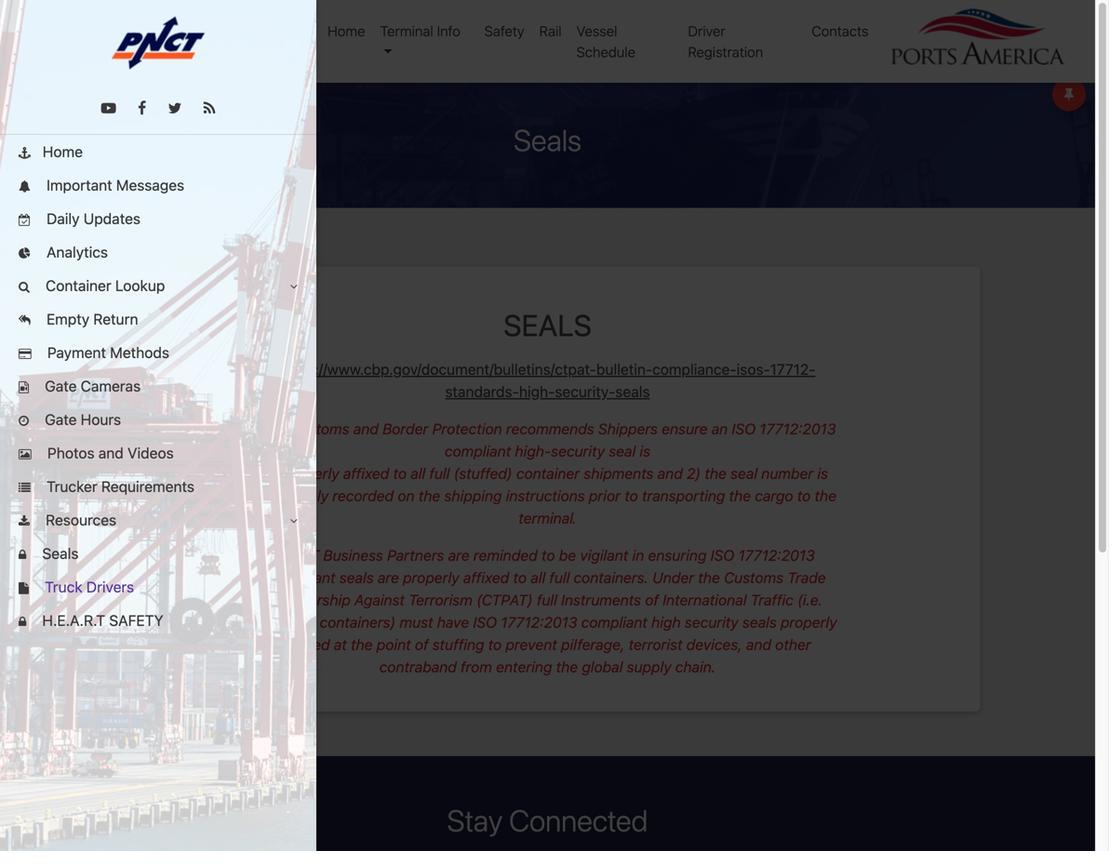 Task type: describe. For each thing, give the bounding box(es) containing it.
rail
[[539, 23, 562, 39]]

safety
[[109, 612, 163, 630]]

bulletin-
[[596, 361, 652, 378]]

photo image
[[19, 449, 31, 461]]

and up trucker requirements
[[98, 444, 124, 462]]

security inside pnct business partners are reminded to be vigilant in ensuring iso 17712:2013 compliant seals are properly affixed to all full containers.               under the customs trade partnership against terrorism (ctpat) full instruments of international traffic (i.e. shipping containers)              must have iso 17712:2013 compliant high security seals properly affixed at the point of stuffing to prevent pilferage, terrorist devices,              and other contraband from entering the global supply chain.
[[685, 614, 739, 631]]

bell image
[[19, 181, 31, 193]]

0 horizontal spatial are
[[378, 569, 399, 587]]

empty return
[[43, 310, 138, 328]]

recorded
[[332, 487, 394, 505]]

container
[[46, 277, 111, 295]]

in
[[632, 547, 644, 564]]

list image
[[19, 482, 31, 494]]

all inside pnct business partners are reminded to be vigilant in ensuring iso 17712:2013 compliant seals are properly affixed to all full containers.               under the customs trade partnership against terrorism (ctpat) full instruments of international traffic (i.e. shipping containers)              must have iso 17712:2013 compliant high security seals properly affixed at the point of stuffing to prevent pilferage, terrorist devices,              and other contraband from entering the global supply chain.
[[531, 569, 545, 587]]

to down reminded
[[513, 569, 527, 587]]

entering
[[496, 658, 552, 676]]

payment
[[47, 344, 106, 362]]

point
[[377, 636, 411, 654]]

lookup
[[115, 277, 165, 295]]

chain.
[[675, 658, 716, 676]]

updates
[[84, 210, 141, 228]]

must
[[400, 614, 433, 631]]

angle down image
[[290, 516, 298, 527]]

1 horizontal spatial properly
[[403, 569, 459, 587]]

https://www.cbp.gov/document/bulletins/ctpat-bulletin-compliance-isos-17712- standards-high-security-seals
[[280, 361, 816, 401]]

0 horizontal spatial seals
[[339, 569, 374, 587]]

customs inside pnct business partners are reminded to be vigilant in ensuring iso 17712:2013 compliant seals are properly affixed to all full containers.               under the customs trade partnership against terrorism (ctpat) full instruments of international traffic (i.e. shipping containers)              must have iso 17712:2013 compliant high security seals properly affixed at the point of stuffing to prevent pilferage, terrorist devices,              and other contraband from entering the global supply chain.
[[724, 569, 784, 587]]

protection
[[432, 420, 502, 438]]

ensuring
[[648, 547, 707, 564]]

https://www.cbp.gov/document/bulletins/ctpat-bulletin-compliance-isos-17712- standards-high-security-seals link
[[280, 361, 816, 401]]

terrorist
[[629, 636, 683, 654]]

rss image
[[204, 101, 215, 116]]

supply
[[627, 658, 671, 676]]

1 vertical spatial compliant
[[269, 569, 336, 587]]

pie chart image
[[19, 248, 31, 260]]

stay connected
[[447, 803, 648, 838]]

and inside pnct business partners are reminded to be vigilant in ensuring iso 17712:2013 compliant seals are properly affixed to all full containers.               under the customs trade partnership against terrorism (ctpat) full instruments of international traffic (i.e. shipping containers)              must have iso 17712:2013 compliant high security seals properly affixed at the point of stuffing to prevent pilferage, terrorist devices,              and other contraband from entering the global supply chain.
[[746, 636, 771, 654]]

1 horizontal spatial are
[[448, 547, 470, 564]]

to up from
[[488, 636, 502, 654]]

prior
[[589, 487, 621, 505]]

0 vertical spatial is
[[640, 442, 650, 460]]

empty
[[47, 310, 89, 328]]

and left border
[[353, 420, 379, 438]]

gate hours link
[[0, 403, 316, 436]]

to left be
[[542, 547, 555, 564]]

truck
[[45, 578, 82, 596]]

connected
[[509, 803, 648, 838]]

photos and videos
[[43, 444, 174, 462]]

u.s.
[[259, 420, 286, 438]]

high- inside u.s. customs and border protection recommends shippers ensure an iso 17712:2013 compliant high-security seal is 1) properly affixed to all full (stuffed) container shipments and 2) the seal number is accurately recorded on the shipping instructions              prior to transporting the cargo to the terminal.
[[515, 442, 551, 460]]

file movie o image
[[19, 382, 29, 394]]

iso inside u.s. customs and border protection recommends shippers ensure an iso 17712:2013 compliant high-security seal is 1) properly affixed to all full (stuffed) container shipments and 2) the seal number is accurately recorded on the shipping instructions              prior to transporting the cargo to the terminal.
[[732, 420, 756, 438]]

gate for gate hours
[[45, 411, 77, 429]]

(i.e.
[[797, 591, 823, 609]]

trucker requirements link
[[0, 470, 316, 503]]

ensure
[[662, 420, 708, 438]]

search image
[[19, 281, 30, 293]]

trade
[[788, 569, 826, 587]]

gate cameras
[[41, 377, 141, 395]]

security-
[[555, 383, 615, 401]]

messages
[[116, 176, 184, 194]]

number
[[761, 465, 814, 482]]

1 vertical spatial affixed
[[463, 569, 509, 587]]

2 vertical spatial seals
[[742, 614, 777, 631]]

1 vertical spatial 17712:2013
[[738, 547, 815, 564]]

vessel
[[577, 23, 617, 39]]

truck drivers link
[[0, 570, 316, 604]]

credit card image
[[19, 348, 31, 360]]

important messages
[[43, 176, 184, 194]]

calendar check o image
[[19, 214, 31, 226]]

containers.
[[574, 569, 649, 587]]

rail link
[[532, 13, 569, 49]]

daily
[[47, 210, 80, 228]]

partners
[[387, 547, 444, 564]]

under
[[652, 569, 694, 587]]

recommends
[[506, 420, 594, 438]]

compliance-
[[652, 361, 737, 378]]

important
[[47, 176, 112, 194]]

17712-
[[770, 361, 816, 378]]

2 vertical spatial 17712:2013
[[501, 614, 577, 631]]

standards-
[[445, 383, 519, 401]]

to down number
[[797, 487, 811, 505]]

clock o image
[[19, 415, 29, 427]]

to up on
[[393, 465, 407, 482]]

customs inside u.s. customs and border protection recommends shippers ensure an iso 17712:2013 compliant high-security seal is 1) properly affixed to all full (stuffed) container shipments and 2) the seal number is accurately recorded on the shipping instructions              prior to transporting the cargo to the terminal.
[[290, 420, 350, 438]]

border
[[383, 420, 428, 438]]

instructions
[[506, 487, 585, 505]]

accurately
[[259, 487, 329, 505]]

quick links link
[[19, 20, 101, 62]]

schedule
[[577, 44, 636, 60]]

container lookup
[[42, 277, 165, 295]]

resources link
[[0, 503, 316, 537]]

international
[[663, 591, 747, 609]]

youtube play image
[[101, 101, 116, 116]]

requirements
[[101, 478, 194, 496]]

stuffing
[[432, 636, 484, 654]]

lock image
[[19, 549, 26, 561]]

1 vertical spatial home
[[43, 143, 83, 161]]

photos and videos link
[[0, 436, 316, 470]]

return
[[93, 310, 138, 328]]

stay
[[447, 803, 503, 838]]

and left '2)' at the bottom
[[658, 465, 683, 482]]

1 horizontal spatial of
[[645, 591, 659, 609]]

analytics link
[[0, 235, 316, 269]]

payment methods
[[43, 344, 169, 362]]



Task type: vqa. For each thing, say whether or not it's contained in the screenshot.
Important Messages link
yes



Task type: locate. For each thing, give the bounding box(es) containing it.
0 vertical spatial home
[[328, 23, 365, 39]]

properly inside u.s. customs and border protection recommends shippers ensure an iso 17712:2013 compliant high-security seal is 1) properly affixed to all full (stuffed) container shipments and 2) the seal number is accurately recorded on the shipping instructions              prior to transporting the cargo to the terminal.
[[283, 465, 339, 482]]

driver registration
[[688, 23, 763, 60]]

at
[[334, 636, 347, 654]]

of up high
[[645, 591, 659, 609]]

h.e.a.r.t
[[42, 612, 105, 630]]

1 vertical spatial is
[[817, 465, 828, 482]]

affixed inside u.s. customs and border protection recommends shippers ensure an iso 17712:2013 compliant high-security seal is 1) properly affixed to all full (stuffed) container shipments and 2) the seal number is accurately recorded on the shipping instructions              prior to transporting the cargo to the terminal.
[[343, 465, 389, 482]]

trucker requirements
[[43, 478, 194, 496]]

2 horizontal spatial affixed
[[463, 569, 509, 587]]

1 horizontal spatial seal
[[731, 465, 758, 482]]

compliant
[[445, 442, 511, 460], [269, 569, 336, 587], [581, 614, 648, 631]]

0 vertical spatial shipping
[[444, 487, 502, 505]]

is
[[640, 442, 650, 460], [817, 465, 828, 482]]

quick
[[19, 23, 55, 39]]

full right (ctpat)
[[537, 591, 557, 609]]

cargo
[[755, 487, 793, 505]]

(stuffed)
[[454, 465, 512, 482]]

0 vertical spatial 17712:2013
[[760, 420, 836, 438]]

transporting
[[642, 487, 725, 505]]

links
[[59, 23, 92, 39]]

gate inside gate cameras link
[[45, 377, 77, 395]]

of up contraband
[[415, 636, 429, 654]]

reply all image
[[19, 315, 31, 327]]

and
[[353, 420, 379, 438], [98, 444, 124, 462], [658, 465, 683, 482], [746, 636, 771, 654]]

0 vertical spatial seals
[[615, 383, 650, 401]]

facebook image
[[138, 101, 146, 116]]

traffic
[[751, 591, 794, 609]]

the
[[705, 465, 727, 482], [419, 487, 440, 505], [729, 487, 751, 505], [815, 487, 837, 505], [698, 569, 720, 587], [351, 636, 373, 654], [556, 658, 578, 676]]

0 vertical spatial seal
[[609, 442, 636, 460]]

are right partners
[[448, 547, 470, 564]]

seals
[[514, 122, 582, 158], [189, 236, 225, 253], [504, 308, 592, 343], [38, 545, 79, 563]]

shipping down partnership
[[258, 614, 316, 631]]

2 gate from the top
[[45, 411, 77, 429]]

on
[[398, 487, 415, 505]]

vigilant
[[580, 547, 628, 564]]

1 horizontal spatial shipping
[[444, 487, 502, 505]]

2 vertical spatial compliant
[[581, 614, 648, 631]]

gate hours
[[41, 411, 121, 429]]

pnct
[[280, 547, 319, 564]]

1 vertical spatial all
[[531, 569, 545, 587]]

1 vertical spatial of
[[415, 636, 429, 654]]

of
[[645, 591, 659, 609], [415, 636, 429, 654]]

instruments
[[561, 591, 641, 609]]

1 vertical spatial shipping
[[258, 614, 316, 631]]

seals
[[615, 383, 650, 401], [339, 569, 374, 587], [742, 614, 777, 631]]

0 horizontal spatial is
[[640, 442, 650, 460]]

partnership
[[273, 591, 351, 609]]

2 vertical spatial properly
[[781, 614, 837, 631]]

0 vertical spatial compliant
[[445, 442, 511, 460]]

shippers
[[598, 420, 658, 438]]

2 vertical spatial full
[[537, 591, 557, 609]]

terrorism
[[409, 591, 473, 609]]

anchor image
[[19, 147, 31, 159]]

0 vertical spatial iso
[[732, 420, 756, 438]]

home
[[328, 23, 365, 39], [43, 143, 83, 161], [130, 236, 170, 253]]

1)
[[267, 465, 279, 482]]

1 horizontal spatial compliant
[[445, 442, 511, 460]]

be
[[559, 547, 576, 564]]

1 horizontal spatial affixed
[[343, 465, 389, 482]]

1 vertical spatial home link
[[0, 135, 316, 168]]

iso
[[732, 420, 756, 438], [711, 547, 734, 564], [473, 614, 497, 631]]

the right at
[[351, 636, 373, 654]]

iso right ensuring
[[711, 547, 734, 564]]

shipping for instructions
[[444, 487, 502, 505]]

gate
[[45, 377, 77, 395], [45, 411, 77, 429]]

1 horizontal spatial customs
[[724, 569, 784, 587]]

0 vertical spatial of
[[645, 591, 659, 609]]

0 horizontal spatial of
[[415, 636, 429, 654]]

security inside u.s. customs and border protection recommends shippers ensure an iso 17712:2013 compliant high-security seal is 1) properly affixed to all full (stuffed) container shipments and 2) the seal number is accurately recorded on the shipping instructions              prior to transporting the cargo to the terminal.
[[551, 442, 605, 460]]

1 vertical spatial are
[[378, 569, 399, 587]]

1 vertical spatial iso
[[711, 547, 734, 564]]

0 horizontal spatial security
[[551, 442, 605, 460]]

17712:2013 up "trade"
[[738, 547, 815, 564]]

lock image
[[19, 616, 26, 628]]

full left (stuffed)
[[429, 465, 450, 482]]

high- inside https://www.cbp.gov/document/bulletins/ctpat-bulletin-compliance-isos-17712- standards-high-security-seals
[[519, 383, 555, 401]]

high
[[652, 614, 681, 631]]

seals down "business"
[[339, 569, 374, 587]]

home link for the daily updates link
[[0, 135, 316, 168]]

all inside u.s. customs and border protection recommends shippers ensure an iso 17712:2013 compliant high-security seal is 1) properly affixed to all full (stuffed) container shipments and 2) the seal number is accurately recorded on the shipping instructions              prior to transporting the cargo to the terminal.
[[411, 465, 425, 482]]

properly down (i.e.
[[781, 614, 837, 631]]

properly up terrorism
[[403, 569, 459, 587]]

1 vertical spatial high-
[[515, 442, 551, 460]]

17712:2013 inside u.s. customs and border protection recommends shippers ensure an iso 17712:2013 compliant high-security seal is 1) properly affixed to all full (stuffed) container shipments and 2) the seal number is accurately recorded on the shipping instructions              prior to transporting the cargo to the terminal.
[[760, 420, 836, 438]]

all
[[411, 465, 425, 482], [531, 569, 545, 587]]

twitter image
[[168, 101, 182, 116]]

0 vertical spatial affixed
[[343, 465, 389, 482]]

and left the other at the right
[[746, 636, 771, 654]]

customs
[[290, 420, 350, 438], [724, 569, 784, 587]]

shipping for containers)
[[258, 614, 316, 631]]

vessel schedule
[[577, 23, 636, 60]]

0 vertical spatial properly
[[283, 465, 339, 482]]

shipping inside pnct business partners are reminded to be vigilant in ensuring iso 17712:2013 compliant seals are properly affixed to all full containers.               under the customs trade partnership against terrorism (ctpat) full instruments of international traffic (i.e. shipping containers)              must have iso 17712:2013 compliant high security seals properly affixed at the point of stuffing to prevent pilferage, terrorist devices,              and other contraband from entering the global supply chain.
[[258, 614, 316, 631]]

customs up traffic
[[724, 569, 784, 587]]

full down be
[[549, 569, 570, 587]]

videos
[[127, 444, 174, 462]]

the right on
[[419, 487, 440, 505]]

have
[[437, 614, 469, 631]]

is right number
[[817, 465, 828, 482]]

compliant inside u.s. customs and border protection recommends shippers ensure an iso 17712:2013 compliant high-security seal is 1) properly affixed to all full (stuffed) container shipments and 2) the seal number is accurately recorded on the shipping instructions              prior to transporting the cargo to the terminal.
[[445, 442, 511, 460]]

17712:2013
[[760, 420, 836, 438], [738, 547, 815, 564], [501, 614, 577, 631]]

2 vertical spatial home
[[130, 236, 170, 253]]

0 vertical spatial are
[[448, 547, 470, 564]]

0 horizontal spatial all
[[411, 465, 425, 482]]

contraband
[[379, 658, 457, 676]]

the up the international
[[698, 569, 720, 587]]

high- up container
[[515, 442, 551, 460]]

1 vertical spatial security
[[685, 614, 739, 631]]

resources
[[42, 511, 116, 529]]

seal up cargo at the bottom right
[[731, 465, 758, 482]]

gate up photos
[[45, 411, 77, 429]]

u.s. customs and border protection recommends shippers ensure an iso 17712:2013 compliant high-security seal is 1) properly affixed to all full (stuffed) container shipments and 2) the seal number is accurately recorded on the shipping instructions              prior to transporting the cargo to the terminal.
[[259, 420, 837, 527]]

is down shippers
[[640, 442, 650, 460]]

pilferage,
[[561, 636, 625, 654]]

home link
[[320, 13, 373, 49], [0, 135, 316, 168]]

truck drivers
[[41, 578, 134, 596]]

high-
[[519, 383, 555, 401], [515, 442, 551, 460]]

reminded
[[474, 547, 538, 564]]

compliant up (stuffed)
[[445, 442, 511, 460]]

hours
[[81, 411, 121, 429]]

important messages link
[[0, 168, 316, 202]]

1 vertical spatial seal
[[731, 465, 758, 482]]

full
[[429, 465, 450, 482], [549, 569, 570, 587], [537, 591, 557, 609]]

download image
[[19, 516, 30, 528]]

all up on
[[411, 465, 425, 482]]

0 horizontal spatial home link
[[0, 135, 316, 168]]

containers)
[[320, 614, 396, 631]]

seal up shipments
[[609, 442, 636, 460]]

0 horizontal spatial customs
[[290, 420, 350, 438]]

seals inside https://www.cbp.gov/document/bulletins/ctpat-bulletin-compliance-isos-17712- standards-high-security-seals
[[615, 383, 650, 401]]

home link for safety 'link'
[[320, 13, 373, 49]]

1 horizontal spatial is
[[817, 465, 828, 482]]

prevent
[[506, 636, 557, 654]]

0 vertical spatial home link
[[320, 13, 373, 49]]

17712:2013 up number
[[760, 420, 836, 438]]

0 horizontal spatial home
[[43, 143, 83, 161]]

shipping
[[444, 487, 502, 505], [258, 614, 316, 631]]

2 horizontal spatial home
[[328, 23, 365, 39]]

0 vertical spatial security
[[551, 442, 605, 460]]

affixed up (ctpat)
[[463, 569, 509, 587]]

2 horizontal spatial properly
[[781, 614, 837, 631]]

an
[[712, 420, 728, 438]]

0 vertical spatial full
[[429, 465, 450, 482]]

gate down payment
[[45, 377, 77, 395]]

devices,
[[686, 636, 742, 654]]

1 vertical spatial properly
[[403, 569, 459, 587]]

iso right an
[[732, 420, 756, 438]]

properly up accurately
[[283, 465, 339, 482]]

customs right u.s.
[[290, 420, 350, 438]]

shipping inside u.s. customs and border protection recommends shippers ensure an iso 17712:2013 compliant high-security seal is 1) properly affixed to all full (stuffed) container shipments and 2) the seal number is accurately recorded on the shipping instructions              prior to transporting the cargo to the terminal.
[[444, 487, 502, 505]]

0 vertical spatial high-
[[519, 383, 555, 401]]

the right cargo at the bottom right
[[815, 487, 837, 505]]

1 horizontal spatial seals
[[615, 383, 650, 401]]

2 vertical spatial iso
[[473, 614, 497, 631]]

0 vertical spatial all
[[411, 465, 425, 482]]

payment methods link
[[0, 336, 316, 369]]

seals link
[[0, 537, 316, 570]]

all down reminded
[[531, 569, 545, 587]]

full inside u.s. customs and border protection recommends shippers ensure an iso 17712:2013 compliant high-security seal is 1) properly affixed to all full (stuffed) container shipments and 2) the seal number is accurately recorded on the shipping instructions              prior to transporting the cargo to the terminal.
[[429, 465, 450, 482]]

0 vertical spatial customs
[[290, 420, 350, 438]]

against
[[354, 591, 405, 609]]

gate inside gate hours link
[[45, 411, 77, 429]]

1 horizontal spatial security
[[685, 614, 739, 631]]

file image
[[19, 583, 29, 595]]

0 horizontal spatial compliant
[[269, 569, 336, 587]]

cameras
[[81, 377, 141, 395]]

are up against
[[378, 569, 399, 587]]

security down recommends
[[551, 442, 605, 460]]

1 horizontal spatial all
[[531, 569, 545, 587]]

17712:2013 up prevent
[[501, 614, 577, 631]]

vessel schedule link
[[569, 13, 681, 70]]

gate for gate cameras
[[45, 377, 77, 395]]

affixed left at
[[284, 636, 330, 654]]

high- up recommends
[[519, 383, 555, 401]]

to down shipments
[[625, 487, 638, 505]]

business
[[323, 547, 383, 564]]

seals down traffic
[[742, 614, 777, 631]]

security up devices,
[[685, 614, 739, 631]]

1 horizontal spatial home
[[130, 236, 170, 253]]

safety
[[485, 23, 524, 39]]

0 horizontal spatial seal
[[609, 442, 636, 460]]

compliant down the instruments
[[581, 614, 648, 631]]

empty return link
[[0, 302, 316, 336]]

affixed up recorded at the left bottom
[[343, 465, 389, 482]]

2 horizontal spatial seals
[[742, 614, 777, 631]]

0 horizontal spatial properly
[[283, 465, 339, 482]]

gate cameras link
[[0, 369, 316, 403]]

to
[[393, 465, 407, 482], [625, 487, 638, 505], [797, 487, 811, 505], [542, 547, 555, 564], [513, 569, 527, 587], [488, 636, 502, 654]]

registration
[[688, 44, 763, 60]]

1 vertical spatial full
[[549, 569, 570, 587]]

photos
[[47, 444, 95, 462]]

0 vertical spatial gate
[[45, 377, 77, 395]]

h.e.a.r.t safety link
[[0, 604, 316, 637]]

angle down image
[[290, 281, 298, 293]]

1 gate from the top
[[45, 377, 77, 395]]

shipping down (stuffed)
[[444, 487, 502, 505]]

drivers
[[86, 578, 134, 596]]

driver
[[688, 23, 726, 39]]

2 vertical spatial affixed
[[284, 636, 330, 654]]

the left cargo at the bottom right
[[729, 487, 751, 505]]

contacts link
[[804, 13, 876, 49]]

2)
[[687, 465, 701, 482]]

2 horizontal spatial compliant
[[581, 614, 648, 631]]

daily updates
[[43, 210, 141, 228]]

0 horizontal spatial shipping
[[258, 614, 316, 631]]

1 horizontal spatial home link
[[320, 13, 373, 49]]

the down pilferage,
[[556, 658, 578, 676]]

iso down (ctpat)
[[473, 614, 497, 631]]

1 vertical spatial seals
[[339, 569, 374, 587]]

the right '2)' at the bottom
[[705, 465, 727, 482]]

0 horizontal spatial affixed
[[284, 636, 330, 654]]

from
[[461, 658, 492, 676]]

1 vertical spatial customs
[[724, 569, 784, 587]]

seals down bulletin-
[[615, 383, 650, 401]]

global
[[582, 658, 623, 676]]

1 vertical spatial gate
[[45, 411, 77, 429]]

terminal.
[[519, 509, 577, 527]]

properly
[[283, 465, 339, 482], [403, 569, 459, 587], [781, 614, 837, 631]]

compliant down pnct
[[269, 569, 336, 587]]



